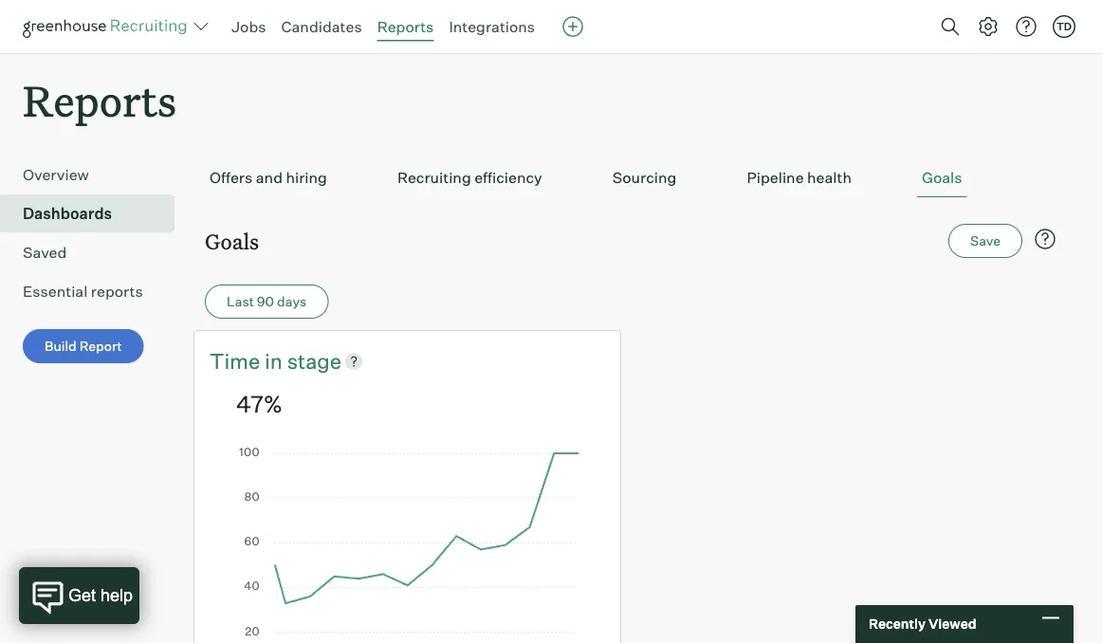 Task type: locate. For each thing, give the bounding box(es) containing it.
goals up save button
[[922, 168, 963, 187]]

saved
[[23, 243, 67, 262]]

0 horizontal spatial goals
[[205, 227, 259, 255]]

offers and hiring
[[210, 168, 327, 187]]

1 horizontal spatial reports
[[377, 17, 434, 36]]

stage link
[[287, 346, 342, 376]]

recruiting efficiency
[[397, 168, 543, 187]]

goals
[[922, 168, 963, 187], [205, 227, 259, 255]]

hiring
[[286, 168, 327, 187]]

1 horizontal spatial goals
[[922, 168, 963, 187]]

in link
[[265, 346, 287, 376]]

integrations
[[449, 17, 535, 36]]

essential
[[23, 282, 88, 301]]

integrations link
[[449, 17, 535, 36]]

0 horizontal spatial reports
[[23, 72, 177, 128]]

pipeline health
[[747, 168, 852, 187]]

reports
[[377, 17, 434, 36], [23, 72, 177, 128]]

pipeline health button
[[742, 159, 857, 198]]

save
[[971, 233, 1001, 249]]

recruiting
[[397, 168, 471, 187]]

greenhouse recruiting image
[[23, 15, 194, 38]]

td button
[[1049, 11, 1080, 42]]

faq image
[[1034, 228, 1057, 251]]

dashboards link
[[23, 202, 167, 225]]

health
[[807, 168, 852, 187]]

reports link
[[377, 17, 434, 36]]

reports right candidates
[[377, 17, 434, 36]]

and
[[256, 168, 283, 187]]

last 90 days button
[[205, 285, 329, 319]]

save button
[[949, 224, 1023, 258]]

1 vertical spatial reports
[[23, 72, 177, 128]]

goals up last
[[205, 227, 259, 255]]

tab list
[[205, 159, 1061, 198]]

0 vertical spatial goals
[[922, 168, 963, 187]]

recruiting efficiency button
[[393, 159, 547, 198]]

in
[[265, 348, 283, 374]]

reports down greenhouse recruiting image
[[23, 72, 177, 128]]

last 90 days
[[227, 293, 307, 310]]

pipeline
[[747, 168, 804, 187]]

0 vertical spatial reports
[[377, 17, 434, 36]]

dashboards
[[23, 204, 112, 223]]

offers
[[210, 168, 253, 187]]

xychart image
[[236, 448, 579, 643]]

1 vertical spatial goals
[[205, 227, 259, 255]]

goals inside button
[[922, 168, 963, 187]]

jobs link
[[232, 17, 266, 36]]

search image
[[939, 15, 962, 38]]



Task type: describe. For each thing, give the bounding box(es) containing it.
tab list containing offers and hiring
[[205, 159, 1061, 198]]

sourcing
[[613, 168, 677, 187]]

td
[[1057, 20, 1072, 33]]

90
[[257, 293, 274, 310]]

efficiency
[[475, 168, 543, 187]]

report
[[79, 338, 122, 355]]

time link
[[210, 346, 265, 376]]

sourcing button
[[608, 159, 682, 198]]

stage
[[287, 348, 342, 374]]

time in
[[210, 348, 287, 374]]

last
[[227, 293, 254, 310]]

build report button
[[23, 329, 144, 364]]

days
[[277, 293, 307, 310]]

overview
[[23, 165, 89, 184]]

viewed
[[929, 616, 977, 632]]

saved link
[[23, 241, 167, 264]]

configure image
[[977, 15, 1000, 38]]

recently
[[869, 616, 926, 632]]

essential reports
[[23, 282, 143, 301]]

essential reports link
[[23, 280, 167, 303]]

candidates link
[[281, 17, 362, 36]]

goals button
[[917, 159, 967, 198]]

build
[[45, 338, 77, 355]]

td button
[[1053, 15, 1076, 38]]

47%
[[236, 389, 283, 418]]

time
[[210, 348, 260, 374]]

candidates
[[281, 17, 362, 36]]

recently viewed
[[869, 616, 977, 632]]

build report
[[45, 338, 122, 355]]

offers and hiring button
[[205, 159, 332, 198]]

reports
[[91, 282, 143, 301]]

overview link
[[23, 163, 167, 186]]

jobs
[[232, 17, 266, 36]]



Task type: vqa. For each thing, say whether or not it's contained in the screenshot.
Jobs link
yes



